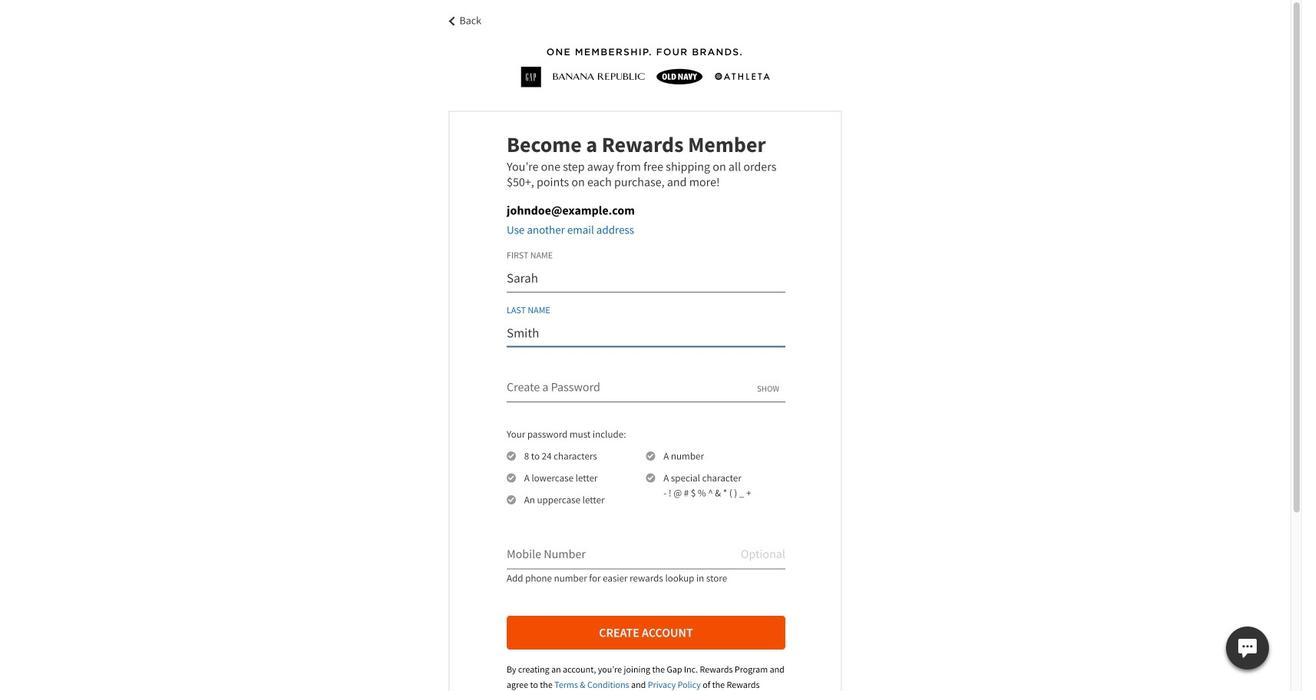 Task type: vqa. For each thing, say whether or not it's contained in the screenshot.
leftmost tier icon
no



Task type: describe. For each thing, give the bounding box(es) containing it.
back button image
[[449, 17, 455, 26]]

loyaltylogo image
[[508, 35, 783, 100]]



Task type: locate. For each thing, give the bounding box(es) containing it.
None email field
[[507, 194, 786, 222]]

None password field
[[507, 375, 786, 402]]

None text field
[[507, 542, 786, 569]]

None text field
[[507, 265, 786, 293], [507, 320, 786, 348], [507, 265, 786, 293], [507, 320, 786, 348]]



